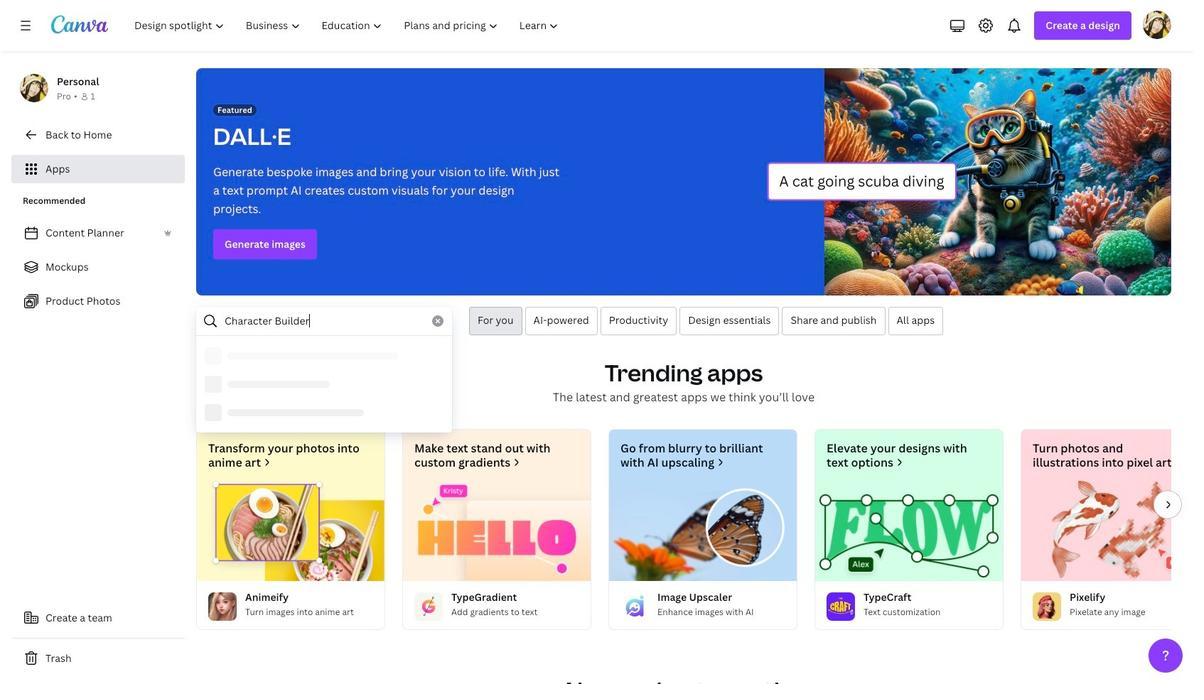 Task type: vqa. For each thing, say whether or not it's contained in the screenshot.
Blackboard.
no



Task type: locate. For each thing, give the bounding box(es) containing it.
1 vertical spatial pixelify image
[[1033, 593, 1062, 621]]

typegradient image
[[403, 481, 591, 582], [415, 593, 443, 621]]

0 vertical spatial animeify image
[[197, 481, 385, 582]]

1 vertical spatial typecraft image
[[827, 593, 855, 621]]

stephanie aranda image
[[1143, 11, 1172, 39]]

an image with a cursor next to a text box containing the prompt "a cat going scuba diving" to generate an image. the generated image of a cat doing scuba diving is behind the text box. image
[[767, 68, 1172, 296]]

typecraft image
[[816, 481, 1003, 582], [827, 593, 855, 621]]

0 vertical spatial pixelify image
[[1022, 481, 1194, 582]]

list
[[11, 219, 185, 316]]

image upscaler image
[[609, 481, 797, 582], [621, 593, 649, 621]]

pixelify image
[[1022, 481, 1194, 582], [1033, 593, 1062, 621]]

1 vertical spatial typegradient image
[[415, 593, 443, 621]]

Input field to search for apps search field
[[225, 308, 424, 335]]

animeify image
[[197, 481, 385, 582], [208, 593, 237, 621]]



Task type: describe. For each thing, give the bounding box(es) containing it.
0 vertical spatial typegradient image
[[403, 481, 591, 582]]

1 vertical spatial image upscaler image
[[621, 593, 649, 621]]

0 vertical spatial typecraft image
[[816, 481, 1003, 582]]

0 vertical spatial image upscaler image
[[609, 481, 797, 582]]

1 vertical spatial animeify image
[[208, 593, 237, 621]]

top level navigation element
[[125, 11, 571, 40]]



